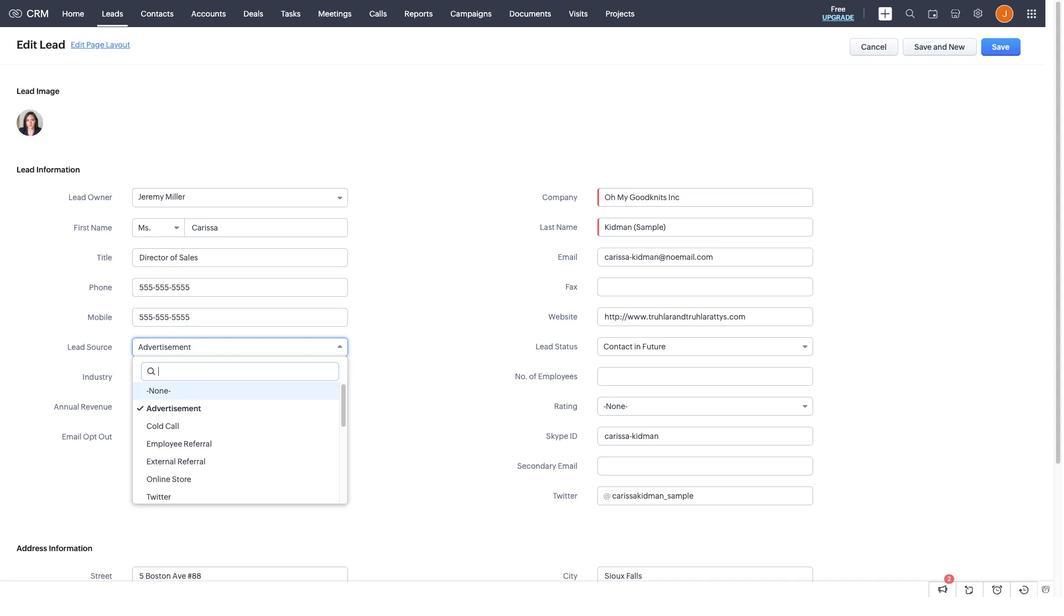 Task type: describe. For each thing, give the bounding box(es) containing it.
street
[[91, 572, 112, 581]]

revenue
[[81, 403, 112, 412]]

call
[[165, 422, 179, 431]]

campaigns
[[451, 9, 492, 18]]

reports
[[405, 9, 433, 18]]

cold
[[147, 422, 164, 431]]

accounts link
[[183, 0, 235, 27]]

lead for lead source
[[67, 343, 85, 352]]

online store option
[[133, 471, 339, 489]]

Ms. field
[[133, 219, 185, 237]]

save and new button
[[903, 38, 977, 56]]

cancel
[[861, 43, 887, 51]]

secondary
[[517, 462, 556, 471]]

miller
[[165, 193, 185, 201]]

contact in future
[[604, 343, 666, 351]]

out
[[99, 433, 112, 442]]

home
[[62, 9, 84, 18]]

skype
[[546, 432, 568, 441]]

address information
[[17, 545, 92, 553]]

2
[[948, 576, 951, 583]]

- inside field
[[604, 402, 606, 411]]

referral for employee referral
[[184, 440, 212, 449]]

store
[[172, 475, 191, 484]]

external referral option
[[133, 453, 339, 471]]

free
[[831, 5, 846, 13]]

image
[[36, 87, 60, 96]]

email for email
[[558, 253, 578, 262]]

profile image
[[996, 5, 1014, 22]]

deals
[[244, 9, 263, 18]]

company
[[542, 193, 578, 202]]

email for email opt out
[[62, 433, 81, 442]]

upgrade
[[823, 14, 854, 22]]

id
[[570, 432, 578, 441]]

last name
[[540, 223, 578, 232]]

cancel button
[[850, 38, 899, 56]]

first
[[74, 224, 89, 232]]

meetings link
[[310, 0, 361, 27]]

external referral
[[147, 458, 206, 466]]

contacts link
[[132, 0, 183, 27]]

employee referral
[[147, 440, 212, 449]]

edit inside edit lead edit page layout
[[71, 40, 85, 49]]

skype id
[[546, 432, 578, 441]]

employees
[[538, 372, 578, 381]]

lead for lead owner
[[69, 193, 86, 202]]

annual
[[54, 403, 79, 412]]

opt
[[83, 433, 97, 442]]

twitter option
[[133, 489, 339, 506]]

edit page layout link
[[71, 40, 130, 49]]

meetings
[[318, 9, 352, 18]]

accounts
[[191, 9, 226, 18]]

projects link
[[597, 0, 644, 27]]

tasks link
[[272, 0, 310, 27]]

documents link
[[501, 0, 560, 27]]

online
[[147, 475, 170, 484]]

cold call option
[[133, 418, 339, 435]]

annual revenue
[[54, 403, 112, 412]]

future
[[643, 343, 666, 351]]

lead owner
[[69, 193, 112, 202]]

jeremy
[[138, 193, 164, 201]]

owner
[[88, 193, 112, 202]]

page
[[86, 40, 104, 49]]

and
[[934, 43, 948, 51]]

name for last name
[[556, 223, 578, 232]]

lead information
[[17, 165, 80, 174]]

campaigns link
[[442, 0, 501, 27]]

layout
[[106, 40, 130, 49]]

-none- inside field
[[604, 402, 628, 411]]

lead status
[[536, 343, 578, 351]]

secondary email
[[517, 462, 578, 471]]

projects
[[606, 9, 635, 18]]

source
[[87, 343, 112, 352]]

advertisement inside option
[[147, 405, 201, 413]]

crm link
[[9, 8, 49, 19]]

Contact in Future field
[[598, 338, 813, 356]]

none- inside field
[[606, 402, 628, 411]]

new
[[949, 43, 965, 51]]

website
[[549, 313, 578, 322]]

cold call
[[147, 422, 179, 431]]

twitter inside "option"
[[147, 493, 171, 502]]

image image
[[17, 110, 43, 136]]

profile element
[[989, 0, 1020, 27]]

address
[[17, 545, 47, 553]]

visits
[[569, 9, 588, 18]]

0 horizontal spatial edit
[[17, 38, 37, 51]]



Task type: locate. For each thing, give the bounding box(es) containing it.
referral for external referral
[[177, 458, 206, 466]]

1 save from the left
[[915, 43, 932, 51]]

edit
[[17, 38, 37, 51], [71, 40, 85, 49]]

none- right rating
[[606, 402, 628, 411]]

industry
[[82, 373, 112, 382]]

name right last
[[556, 223, 578, 232]]

1 horizontal spatial save
[[993, 43, 1010, 51]]

no.
[[515, 372, 528, 381]]

calls
[[369, 9, 387, 18]]

lead left source
[[67, 343, 85, 352]]

rating
[[554, 402, 578, 411]]

0 vertical spatial email
[[558, 253, 578, 262]]

1 vertical spatial -none-
[[604, 402, 628, 411]]

none-
[[149, 387, 171, 396], [606, 402, 628, 411]]

home link
[[53, 0, 93, 27]]

referral inside "option"
[[177, 458, 206, 466]]

0 horizontal spatial save
[[915, 43, 932, 51]]

-
[[147, 387, 149, 396], [604, 402, 606, 411]]

first name
[[74, 224, 112, 232]]

calendar image
[[929, 9, 938, 18]]

phone
[[89, 283, 112, 292]]

information for address information
[[49, 545, 92, 553]]

referral
[[184, 440, 212, 449], [177, 458, 206, 466]]

1 vertical spatial referral
[[177, 458, 206, 466]]

1 horizontal spatial name
[[556, 223, 578, 232]]

referral inside option
[[184, 440, 212, 449]]

referral up external referral on the bottom left of page
[[184, 440, 212, 449]]

-none- option
[[133, 382, 339, 400]]

0 vertical spatial -
[[147, 387, 149, 396]]

visits link
[[560, 0, 597, 27]]

advertisement
[[138, 343, 191, 352], [147, 405, 201, 413]]

save for save and new
[[915, 43, 932, 51]]

1 horizontal spatial -
[[604, 402, 606, 411]]

mobile
[[88, 313, 112, 322]]

lead left owner at the left top
[[69, 193, 86, 202]]

0 vertical spatial advertisement
[[138, 343, 191, 352]]

-none- right rating
[[604, 402, 628, 411]]

save and new
[[915, 43, 965, 51]]

2 vertical spatial email
[[558, 462, 578, 471]]

edit left page
[[71, 40, 85, 49]]

0 vertical spatial -none-
[[147, 387, 171, 396]]

lead
[[40, 38, 65, 51], [17, 87, 35, 96], [17, 165, 35, 174], [69, 193, 86, 202], [536, 343, 553, 351], [67, 343, 85, 352]]

save inside button
[[993, 43, 1010, 51]]

lead down crm at the left of the page
[[40, 38, 65, 51]]

email up fax at the right top of the page
[[558, 253, 578, 262]]

tasks
[[281, 9, 301, 18]]

in
[[634, 343, 641, 351]]

status
[[555, 343, 578, 351]]

reports link
[[396, 0, 442, 27]]

-None- field
[[598, 397, 813, 416]]

external
[[147, 458, 176, 466]]

lead for lead information
[[17, 165, 35, 174]]

employee referral option
[[133, 435, 339, 453]]

online store
[[147, 475, 191, 484]]

lead for lead image
[[17, 87, 35, 96]]

fax
[[566, 283, 578, 292]]

0 horizontal spatial name
[[91, 224, 112, 232]]

save for save
[[993, 43, 1010, 51]]

email opt out
[[62, 433, 112, 442]]

lead source
[[67, 343, 112, 352]]

free upgrade
[[823, 5, 854, 22]]

information right 'address'
[[49, 545, 92, 553]]

email down skype id
[[558, 462, 578, 471]]

1 vertical spatial advertisement
[[147, 405, 201, 413]]

contacts
[[141, 9, 174, 18]]

0 vertical spatial none-
[[149, 387, 171, 396]]

save down the profile image
[[993, 43, 1010, 51]]

0 horizontal spatial twitter
[[147, 493, 171, 502]]

lead left status
[[536, 343, 553, 351]]

information up 'lead owner'
[[36, 165, 80, 174]]

0 horizontal spatial none-
[[149, 387, 171, 396]]

0 horizontal spatial -
[[147, 387, 149, 396]]

employee
[[147, 440, 182, 449]]

deals link
[[235, 0, 272, 27]]

title
[[97, 253, 112, 262]]

edit lead edit page layout
[[17, 38, 130, 51]]

leads
[[102, 9, 123, 18]]

information for lead information
[[36, 165, 80, 174]]

documents
[[510, 9, 551, 18]]

1 horizontal spatial twitter
[[553, 492, 578, 501]]

search image
[[906, 9, 915, 18]]

lead down image
[[17, 165, 35, 174]]

no. of employees
[[515, 372, 578, 381]]

0 horizontal spatial -none-
[[147, 387, 171, 396]]

ms.
[[138, 224, 151, 232]]

twitter
[[553, 492, 578, 501], [147, 493, 171, 502]]

crm
[[27, 8, 49, 19]]

None field
[[598, 189, 813, 206]]

None text field
[[598, 189, 813, 206], [598, 248, 813, 267], [132, 308, 348, 327], [142, 363, 339, 381], [598, 367, 813, 386], [598, 457, 813, 476], [598, 189, 813, 206], [598, 248, 813, 267], [132, 308, 348, 327], [142, 363, 339, 381], [598, 367, 813, 386], [598, 457, 813, 476]]

lead image
[[17, 87, 60, 96]]

search element
[[899, 0, 922, 27]]

twitter down online
[[147, 493, 171, 502]]

1 vertical spatial information
[[49, 545, 92, 553]]

1 vertical spatial email
[[62, 433, 81, 442]]

lead left image on the left
[[17, 87, 35, 96]]

calls link
[[361, 0, 396, 27]]

advertisement option
[[133, 400, 339, 418]]

-none-
[[147, 387, 171, 396], [604, 402, 628, 411]]

jeremy miller
[[138, 193, 185, 201]]

email left opt
[[62, 433, 81, 442]]

0 vertical spatial information
[[36, 165, 80, 174]]

none- inside 'option'
[[149, 387, 171, 396]]

none- up cold call
[[149, 387, 171, 396]]

advertisement inside field
[[138, 343, 191, 352]]

- right rating
[[604, 402, 606, 411]]

information
[[36, 165, 80, 174], [49, 545, 92, 553]]

referral up store
[[177, 458, 206, 466]]

last
[[540, 223, 555, 232]]

name
[[556, 223, 578, 232], [91, 224, 112, 232]]

save inside button
[[915, 43, 932, 51]]

1 horizontal spatial -none-
[[604, 402, 628, 411]]

email
[[558, 253, 578, 262], [62, 433, 81, 442], [558, 462, 578, 471]]

of
[[529, 372, 537, 381]]

1 vertical spatial -
[[604, 402, 606, 411]]

-none- inside 'option'
[[147, 387, 171, 396]]

1 horizontal spatial none-
[[606, 402, 628, 411]]

- inside 'option'
[[147, 387, 149, 396]]

list box
[[133, 382, 347, 506]]

2 save from the left
[[993, 43, 1010, 51]]

@
[[604, 492, 611, 501]]

twitter down secondary email
[[553, 492, 578, 501]]

name for first name
[[91, 224, 112, 232]]

city
[[563, 572, 578, 581]]

edit down crm 'link'
[[17, 38, 37, 51]]

1 horizontal spatial edit
[[71, 40, 85, 49]]

Advertisement field
[[132, 338, 348, 357]]

create menu image
[[879, 7, 893, 20]]

None text field
[[598, 218, 813, 237], [185, 219, 347, 237], [132, 248, 348, 267], [598, 278, 813, 297], [132, 278, 348, 297], [598, 308, 813, 326], [145, 398, 347, 416], [598, 427, 813, 446], [612, 488, 813, 505], [132, 567, 348, 586], [598, 567, 813, 586], [598, 218, 813, 237], [185, 219, 347, 237], [132, 248, 348, 267], [598, 278, 813, 297], [132, 278, 348, 297], [598, 308, 813, 326], [145, 398, 347, 416], [598, 427, 813, 446], [612, 488, 813, 505], [132, 567, 348, 586], [598, 567, 813, 586]]

save button
[[981, 38, 1021, 56]]

lead for lead status
[[536, 343, 553, 351]]

-none- up cold
[[147, 387, 171, 396]]

name right first
[[91, 224, 112, 232]]

1 vertical spatial none-
[[606, 402, 628, 411]]

create menu element
[[872, 0, 899, 27]]

leads link
[[93, 0, 132, 27]]

list box containing -none-
[[133, 382, 347, 506]]

0 vertical spatial referral
[[184, 440, 212, 449]]

save left and on the right of page
[[915, 43, 932, 51]]

contact
[[604, 343, 633, 351]]

- up cold
[[147, 387, 149, 396]]



Task type: vqa. For each thing, say whether or not it's contained in the screenshot.
mmm d, yyyy text box
no



